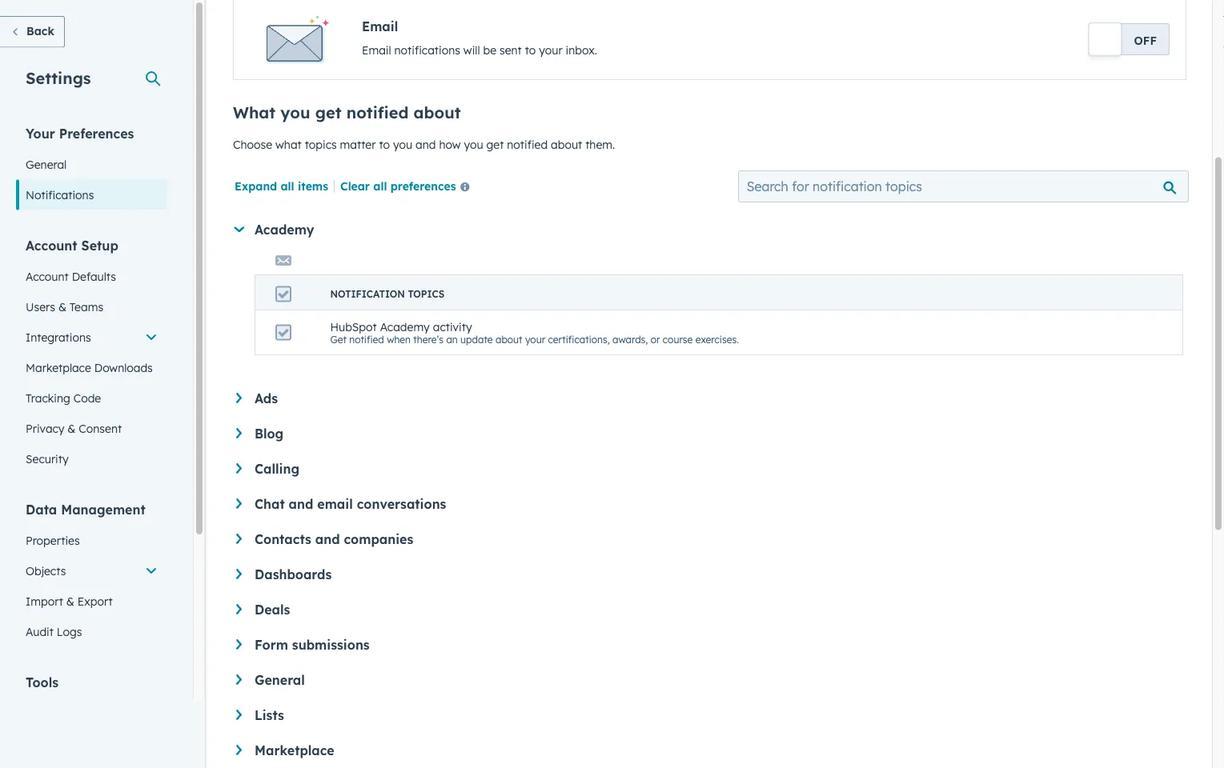 Task type: describe. For each thing, give the bounding box(es) containing it.
& for export
[[66, 595, 74, 609]]

expand
[[235, 179, 277, 193]]

ads
[[255, 391, 278, 407]]

data management
[[26, 502, 146, 518]]

0 horizontal spatial you
[[281, 103, 310, 123]]

email
[[317, 497, 353, 513]]

hubspot
[[330, 320, 377, 334]]

update
[[461, 334, 493, 346]]

choose what topics matter to you and how you get notified about them.
[[233, 138, 615, 152]]

0 vertical spatial notified
[[347, 103, 409, 123]]

caret image for lists
[[236, 710, 242, 721]]

tracking code
[[26, 391, 101, 405]]

caret image for general
[[236, 675, 242, 685]]

chat and email conversations button
[[236, 497, 1184, 513]]

privacy & consent
[[26, 422, 122, 436]]

lists button
[[236, 708, 1184, 724]]

academy button
[[234, 222, 1184, 238]]

back link
[[0, 16, 65, 48]]

calling button
[[236, 461, 1184, 477]]

an
[[446, 334, 458, 346]]

objects button
[[16, 556, 167, 587]]

& for consent
[[68, 422, 76, 436]]

when
[[387, 334, 411, 346]]

marketplace for marketplace
[[255, 743, 335, 759]]

marketplace downloads
[[26, 361, 153, 375]]

email notifications will be sent to your inbox.
[[362, 43, 597, 57]]

tools
[[26, 675, 59, 691]]

integrations
[[26, 330, 91, 344]]

expand all items
[[235, 179, 328, 193]]

exercises.
[[696, 334, 739, 346]]

what you get notified about
[[233, 103, 461, 123]]

objects
[[26, 564, 66, 578]]

off
[[1135, 33, 1157, 47]]

downloads
[[94, 361, 153, 375]]

privacy & consent link
[[16, 414, 167, 444]]

0 vertical spatial your
[[539, 43, 563, 57]]

0 horizontal spatial about
[[414, 103, 461, 123]]

audit logs
[[26, 625, 82, 639]]

what
[[233, 103, 276, 123]]

all for clear
[[373, 179, 387, 193]]

security
[[26, 452, 69, 466]]

choose
[[233, 138, 272, 152]]

notified inside hubspot academy activity get notified when there's an update about your certifications, awards, or course exercises.
[[349, 334, 384, 346]]

export
[[77, 595, 113, 609]]

be
[[483, 43, 497, 57]]

companies
[[344, 532, 414, 548]]

setup
[[81, 237, 118, 254]]

settings
[[26, 68, 91, 88]]

all for expand
[[281, 179, 294, 193]]

tracking code link
[[16, 383, 167, 414]]

calling
[[255, 461, 300, 477]]

your
[[26, 125, 55, 141]]

email for email
[[362, 18, 398, 34]]

contacts
[[255, 532, 311, 548]]

contacts and companies
[[255, 532, 414, 548]]

account for account defaults
[[26, 270, 69, 284]]

notifications
[[26, 188, 94, 202]]

clear all preferences
[[340, 179, 456, 193]]

1 vertical spatial to
[[379, 138, 390, 152]]

ads button
[[236, 391, 1184, 407]]

defaults
[[72, 270, 116, 284]]

there's
[[414, 334, 444, 346]]

properties link
[[16, 526, 167, 556]]

caret image for blog
[[236, 429, 242, 439]]

expand all items button
[[235, 179, 328, 193]]

clear all preferences button
[[340, 178, 476, 197]]

0 horizontal spatial get
[[315, 103, 342, 123]]

form
[[255, 638, 288, 654]]

audit logs link
[[16, 617, 167, 648]]

1 horizontal spatial topics
[[408, 288, 445, 300]]

certifications,
[[548, 334, 610, 346]]

blog
[[255, 426, 284, 442]]

activity
[[433, 320, 472, 334]]

notification
[[330, 288, 405, 300]]

teams
[[70, 300, 103, 314]]

import
[[26, 595, 63, 609]]

users
[[26, 300, 55, 314]]

awards,
[[613, 334, 648, 346]]

0 vertical spatial and
[[416, 138, 436, 152]]

1 horizontal spatial you
[[393, 138, 413, 152]]

account setup
[[26, 237, 118, 254]]

how
[[439, 138, 461, 152]]

privacy
[[26, 422, 64, 436]]

code
[[73, 391, 101, 405]]

will
[[464, 43, 480, 57]]



Task type: locate. For each thing, give the bounding box(es) containing it.
0 vertical spatial academy
[[255, 222, 314, 238]]

import & export link
[[16, 587, 167, 617]]

1 vertical spatial about
[[551, 138, 583, 152]]

caret image inside "chat and email conversations" dropdown button
[[236, 499, 242, 509]]

your preferences element
[[16, 125, 167, 210]]

about left them.
[[551, 138, 583, 152]]

1 vertical spatial email
[[362, 43, 391, 57]]

email up notifications
[[362, 18, 398, 34]]

general inside general "link"
[[26, 157, 67, 171]]

and for contacts and companies
[[315, 532, 340, 548]]

get up matter
[[315, 103, 342, 123]]

dashboards
[[255, 567, 332, 583]]

0 vertical spatial to
[[525, 43, 536, 57]]

1 horizontal spatial general
[[255, 673, 305, 689]]

0 vertical spatial marketplace
[[26, 361, 91, 375]]

chat and email conversations
[[255, 497, 446, 513]]

and right chat at the left
[[289, 497, 313, 513]]

marketplace down lists
[[255, 743, 335, 759]]

what
[[276, 138, 302, 152]]

all inside button
[[373, 179, 387, 193]]

caret image
[[234, 227, 244, 232], [236, 569, 242, 580], [236, 640, 242, 650], [236, 675, 242, 685]]

matter
[[340, 138, 376, 152]]

caret image for form submissions
[[236, 640, 242, 650]]

account
[[26, 237, 77, 254], [26, 270, 69, 284]]

preferences
[[391, 179, 456, 193]]

security link
[[16, 444, 167, 475]]

0 horizontal spatial topics
[[305, 138, 337, 152]]

0 horizontal spatial to
[[379, 138, 390, 152]]

and down email
[[315, 532, 340, 548]]

& right privacy
[[68, 422, 76, 436]]

caret image inside form submissions dropdown button
[[236, 640, 242, 650]]

you up "what"
[[281, 103, 310, 123]]

to right sent
[[525, 43, 536, 57]]

marketplace for marketplace downloads
[[26, 361, 91, 375]]

1 vertical spatial general
[[255, 673, 305, 689]]

general down form
[[255, 673, 305, 689]]

0 vertical spatial get
[[315, 103, 342, 123]]

audit
[[26, 625, 54, 639]]

email for email notifications will be sent to your inbox.
[[362, 43, 391, 57]]

caret image for ads
[[236, 393, 242, 404]]

caret image
[[236, 393, 242, 404], [236, 429, 242, 439], [236, 464, 242, 474], [236, 499, 242, 509], [236, 534, 242, 545], [236, 605, 242, 615], [236, 710, 242, 721], [236, 746, 242, 756]]

1 vertical spatial marketplace
[[255, 743, 335, 759]]

caret image inside deals dropdown button
[[236, 605, 242, 615]]

caret image for academy
[[234, 227, 244, 232]]

general
[[26, 157, 67, 171], [255, 673, 305, 689]]

1 vertical spatial account
[[26, 270, 69, 284]]

users & teams link
[[16, 292, 167, 322]]

0 vertical spatial email
[[362, 18, 398, 34]]

1 vertical spatial and
[[289, 497, 313, 513]]

form submissions
[[255, 638, 370, 654]]

notifications link
[[16, 180, 167, 210]]

caret image inside calling dropdown button
[[236, 464, 242, 474]]

0 horizontal spatial academy
[[255, 222, 314, 238]]

2 caret image from the top
[[236, 429, 242, 439]]

6 caret image from the top
[[236, 605, 242, 615]]

preferences
[[59, 125, 134, 141]]

0 vertical spatial &
[[58, 300, 66, 314]]

get right how
[[487, 138, 504, 152]]

to right matter
[[379, 138, 390, 152]]

1 caret image from the top
[[236, 393, 242, 404]]

all
[[281, 179, 294, 193], [373, 179, 387, 193]]

& left export
[[66, 595, 74, 609]]

caret image for dashboards
[[236, 569, 242, 580]]

topics
[[305, 138, 337, 152], [408, 288, 445, 300]]

topics right "what"
[[305, 138, 337, 152]]

& for teams
[[58, 300, 66, 314]]

marketplace inside marketplace downloads link
[[26, 361, 91, 375]]

2 email from the top
[[362, 43, 391, 57]]

your left certifications,
[[525, 334, 546, 346]]

2 all from the left
[[373, 179, 387, 193]]

general button
[[236, 673, 1184, 689]]

caret image for deals
[[236, 605, 242, 615]]

about
[[414, 103, 461, 123], [551, 138, 583, 152], [496, 334, 523, 346]]

all left items
[[281, 179, 294, 193]]

1 vertical spatial get
[[487, 138, 504, 152]]

account defaults link
[[16, 262, 167, 292]]

2 vertical spatial about
[[496, 334, 523, 346]]

0 horizontal spatial general
[[26, 157, 67, 171]]

4 caret image from the top
[[236, 499, 242, 509]]

academy
[[255, 222, 314, 238], [380, 320, 430, 334]]

marketplace down integrations
[[26, 361, 91, 375]]

notifications
[[394, 43, 461, 57]]

marketplace
[[26, 361, 91, 375], [255, 743, 335, 759]]

1 horizontal spatial about
[[496, 334, 523, 346]]

1 email from the top
[[362, 18, 398, 34]]

0 vertical spatial account
[[26, 237, 77, 254]]

7 caret image from the top
[[236, 710, 242, 721]]

blog button
[[236, 426, 1184, 442]]

dashboards button
[[236, 567, 1184, 583]]

caret image inside lists dropdown button
[[236, 710, 242, 721]]

2 horizontal spatial and
[[416, 138, 436, 152]]

1 vertical spatial topics
[[408, 288, 445, 300]]

1 horizontal spatial marketplace
[[255, 743, 335, 759]]

general link
[[16, 149, 167, 180]]

back
[[26, 24, 54, 38]]

about up how
[[414, 103, 461, 123]]

account up account defaults
[[26, 237, 77, 254]]

data
[[26, 502, 57, 518]]

1 vertical spatial notified
[[507, 138, 548, 152]]

conversations
[[357, 497, 446, 513]]

8 caret image from the top
[[236, 746, 242, 756]]

0 vertical spatial about
[[414, 103, 461, 123]]

caret image for contacts and companies
[[236, 534, 242, 545]]

general down the your
[[26, 157, 67, 171]]

caret image for marketplace
[[236, 746, 242, 756]]

all right clear
[[373, 179, 387, 193]]

topics up activity
[[408, 288, 445, 300]]

caret image for chat and email conversations
[[236, 499, 242, 509]]

or
[[651, 334, 660, 346]]

form submissions button
[[236, 638, 1184, 654]]

tracking
[[26, 391, 70, 405]]

caret image inside dashboards dropdown button
[[236, 569, 242, 580]]

email left notifications
[[362, 43, 391, 57]]

5 caret image from the top
[[236, 534, 242, 545]]

clear
[[340, 179, 370, 193]]

you up clear all preferences
[[393, 138, 413, 152]]

users & teams
[[26, 300, 103, 314]]

get
[[330, 334, 347, 346]]

and left how
[[416, 138, 436, 152]]

1 vertical spatial your
[[525, 334, 546, 346]]

0 horizontal spatial and
[[289, 497, 313, 513]]

integrations button
[[16, 322, 167, 353]]

0 horizontal spatial marketplace
[[26, 361, 91, 375]]

account setup element
[[16, 237, 167, 475]]

management
[[61, 502, 146, 518]]

about inside hubspot academy activity get notified when there's an update about your certifications, awards, or course exercises.
[[496, 334, 523, 346]]

notified up matter
[[347, 103, 409, 123]]

consent
[[79, 422, 122, 436]]

account up users at top left
[[26, 270, 69, 284]]

logs
[[57, 625, 82, 639]]

2 vertical spatial &
[[66, 595, 74, 609]]

1 vertical spatial &
[[68, 422, 76, 436]]

your preferences
[[26, 125, 134, 141]]

1 account from the top
[[26, 237, 77, 254]]

deals button
[[236, 602, 1184, 618]]

2 horizontal spatial you
[[464, 138, 483, 152]]

and
[[416, 138, 436, 152], [289, 497, 313, 513], [315, 532, 340, 548]]

account defaults
[[26, 270, 116, 284]]

caret image inside marketplace dropdown button
[[236, 746, 242, 756]]

your left inbox.
[[539, 43, 563, 57]]

chat
[[255, 497, 285, 513]]

your inside hubspot academy activity get notified when there's an update about your certifications, awards, or course exercises.
[[525, 334, 546, 346]]

0 horizontal spatial all
[[281, 179, 294, 193]]

course
[[663, 334, 693, 346]]

your
[[539, 43, 563, 57], [525, 334, 546, 346]]

academy inside hubspot academy activity get notified when there's an update about your certifications, awards, or course exercises.
[[380, 320, 430, 334]]

lists
[[255, 708, 284, 724]]

academy down notification topics
[[380, 320, 430, 334]]

academy down expand all items
[[255, 222, 314, 238]]

caret image inside blog dropdown button
[[236, 429, 242, 439]]

hubspot academy activity get notified when there's an update about your certifications, awards, or course exercises.
[[330, 320, 739, 346]]

Search for notification topics search field
[[738, 171, 1189, 203]]

& right users at top left
[[58, 300, 66, 314]]

2 account from the top
[[26, 270, 69, 284]]

1 horizontal spatial and
[[315, 532, 340, 548]]

sent
[[500, 43, 522, 57]]

and for chat and email conversations
[[289, 497, 313, 513]]

& inside data management element
[[66, 595, 74, 609]]

data management element
[[16, 501, 167, 648]]

caret image inside contacts and companies dropdown button
[[236, 534, 242, 545]]

1 horizontal spatial to
[[525, 43, 536, 57]]

marketplace button
[[236, 743, 1184, 759]]

items
[[298, 179, 328, 193]]

3 caret image from the top
[[236, 464, 242, 474]]

notified left them.
[[507, 138, 548, 152]]

caret image inside ads dropdown button
[[236, 393, 242, 404]]

2 vertical spatial and
[[315, 532, 340, 548]]

properties
[[26, 534, 80, 548]]

caret image inside general dropdown button
[[236, 675, 242, 685]]

1 all from the left
[[281, 179, 294, 193]]

caret image inside academy dropdown button
[[234, 227, 244, 232]]

1 horizontal spatial academy
[[380, 320, 430, 334]]

notified right get
[[349, 334, 384, 346]]

about right the "update"
[[496, 334, 523, 346]]

0 vertical spatial general
[[26, 157, 67, 171]]

2 vertical spatial notified
[[349, 334, 384, 346]]

notification topics
[[330, 288, 445, 300]]

account for account setup
[[26, 237, 77, 254]]

1 vertical spatial academy
[[380, 320, 430, 334]]

you right how
[[464, 138, 483, 152]]

caret image for calling
[[236, 464, 242, 474]]

2 horizontal spatial about
[[551, 138, 583, 152]]

1 horizontal spatial get
[[487, 138, 504, 152]]

0 vertical spatial topics
[[305, 138, 337, 152]]

get
[[315, 103, 342, 123], [487, 138, 504, 152]]

marketplace downloads link
[[16, 353, 167, 383]]

&
[[58, 300, 66, 314], [68, 422, 76, 436], [66, 595, 74, 609]]

inbox.
[[566, 43, 597, 57]]

1 horizontal spatial all
[[373, 179, 387, 193]]



Task type: vqa. For each thing, say whether or not it's contained in the screenshot.
Your Marketing Hub Professional trial has ended. Have questions or need help? at the left of page
no



